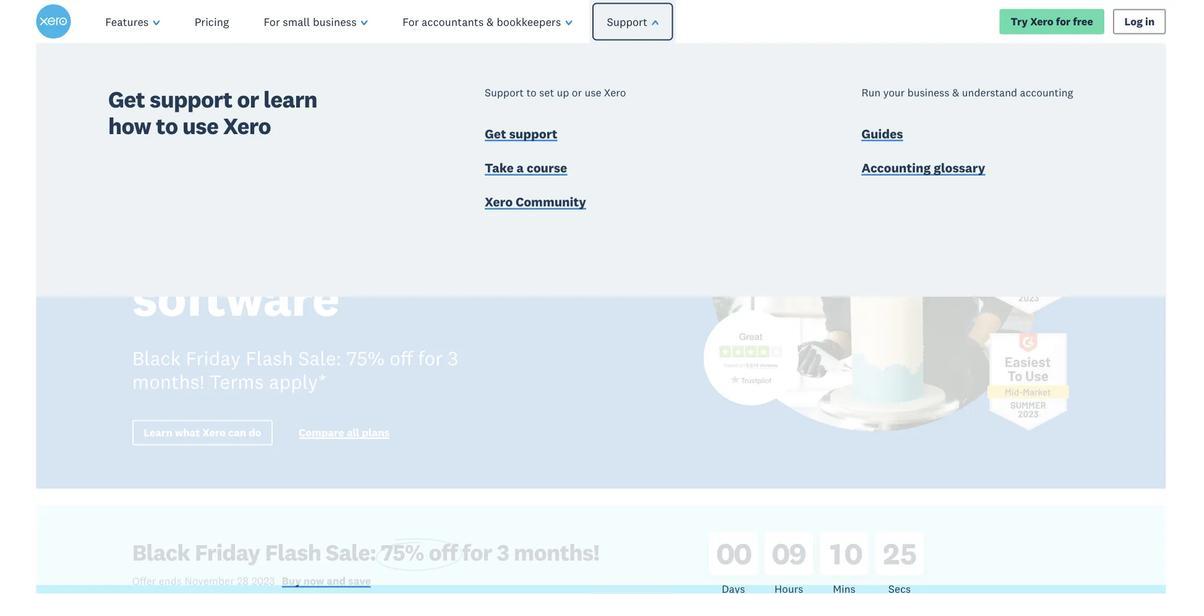 Task type: describe. For each thing, give the bounding box(es) containing it.
love
[[358, 124, 456, 189]]

can
[[228, 426, 246, 439]]

try
[[1011, 15, 1028, 28]]

friday for black friday flash sale: 75% off for 3 months! terms apply*
[[186, 346, 241, 370]]

your
[[883, 86, 905, 99]]

xero homepage image
[[36, 4, 71, 39]]

accounting inside back to what you love with xero accounting software
[[132, 218, 396, 282]]

terms
[[209, 370, 264, 394]]

up
[[557, 86, 569, 99]]

black friday flash sale: 75% off for 3 months! terms apply*
[[132, 346, 458, 394]]

compare all plans
[[299, 426, 390, 439]]

for inside black friday flash sale: 75% off for 3 months! terms apply*
[[418, 346, 443, 370]]

business for your
[[907, 86, 949, 99]]

get support link
[[485, 125, 557, 144]]

09 hours, 10 minutes and 25 seconds timer
[[709, 523, 1070, 594]]

you
[[261, 124, 347, 189]]

log
[[1124, 15, 1143, 28]]

sale: for black friday flash sale:
[[326, 538, 376, 567]]

bookkeepers
[[497, 15, 561, 29]]

learn
[[264, 85, 317, 114]]

buy
[[282, 575, 301, 588]]

1 horizontal spatial accounting
[[1020, 86, 1073, 99]]

with
[[132, 171, 236, 236]]

1 horizontal spatial or
[[572, 86, 582, 99]]

run your business & understand accounting
[[861, 86, 1073, 99]]

what inside learn what xero can do link
[[175, 426, 200, 439]]

0 vertical spatial for
[[1056, 15, 1071, 28]]

get for get support or learn how to use xero
[[108, 85, 145, 114]]

software
[[132, 265, 339, 329]]

guides link
[[861, 125, 903, 144]]

for small business button
[[246, 0, 385, 43]]

take a course
[[485, 160, 567, 176]]

for accountants & bookkeepers
[[402, 15, 561, 29]]

xero community link
[[485, 193, 586, 213]]

2023
[[251, 575, 275, 588]]

glossary
[[934, 160, 985, 176]]

guides
[[861, 125, 903, 141]]

save
[[348, 575, 371, 588]]

black for black friday flash sale:
[[132, 538, 190, 567]]

plans
[[362, 426, 390, 439]]

use inside get support or learn how to use xero
[[182, 111, 218, 140]]

community
[[516, 194, 586, 210]]

pricing
[[195, 15, 229, 29]]

a
[[516, 160, 524, 176]]

for for for small business
[[264, 15, 280, 29]]

friday for black friday flash sale:
[[195, 538, 260, 567]]

business for small
[[313, 15, 357, 29]]

for accountants & bookkeepers button
[[385, 0, 590, 43]]

get support or learn how to use xero
[[108, 85, 317, 140]]

0 vertical spatial use
[[585, 86, 601, 99]]

1 horizontal spatial for
[[462, 538, 492, 567]]

understand
[[962, 86, 1017, 99]]

support button
[[585, 0, 680, 43]]

offer ends november 28 2023
[[132, 575, 275, 588]]

get support
[[485, 125, 557, 141]]

for for for accountants & bookkeepers
[[402, 15, 419, 29]]

3 inside black friday flash sale: 75% off for 3 months! terms apply*
[[448, 346, 458, 370]]

months! inside black friday flash sale: 75% off for 3 months! terms apply*
[[132, 370, 204, 394]]

off
[[390, 346, 413, 370]]

2 0 from the left
[[733, 535, 752, 573]]

1 0 from the left
[[716, 535, 734, 573]]

take a course link
[[485, 159, 567, 179]]

log in link
[[1113, 9, 1166, 34]]

accounting
[[861, 160, 931, 176]]

2
[[883, 535, 899, 573]]

all
[[347, 426, 359, 439]]

and
[[327, 575, 346, 588]]

75%
[[347, 346, 385, 370]]

learn what xero can do
[[144, 426, 261, 439]]

28
[[237, 575, 249, 588]]

5
[[900, 535, 916, 573]]

accounting glossary link
[[861, 159, 985, 179]]



Task type: locate. For each thing, give the bounding box(es) containing it.
months!
[[132, 370, 204, 394], [514, 538, 599, 567]]

support inside get support or learn how to use xero
[[150, 85, 232, 114]]

0 vertical spatial what
[[132, 124, 250, 189]]

accounting glossary
[[861, 160, 985, 176]]

course
[[527, 160, 567, 176]]

november
[[185, 575, 234, 588]]

0 9
[[771, 535, 806, 573]]

2 for from the left
[[402, 15, 419, 29]]

1 vertical spatial use
[[182, 111, 218, 140]]

0 horizontal spatial support
[[150, 85, 232, 114]]

ends
[[159, 575, 182, 588]]

0 vertical spatial flash
[[246, 346, 293, 370]]

flash inside black friday flash sale: 75% off for 3 months! terms apply*
[[246, 346, 293, 370]]

3
[[448, 346, 458, 370], [497, 538, 509, 567]]

1 horizontal spatial for
[[402, 15, 419, 29]]

or right up
[[572, 86, 582, 99]]

0 horizontal spatial 3
[[448, 346, 458, 370]]

for small business
[[264, 15, 357, 29]]

to for up
[[526, 86, 537, 99]]

run
[[861, 86, 881, 99]]

0 horizontal spatial or
[[237, 85, 259, 114]]

0 horizontal spatial for
[[264, 15, 280, 29]]

get inside get support or learn how to use xero
[[108, 85, 145, 114]]

or inside get support or learn how to use xero
[[237, 85, 259, 114]]

support inside 'support' dropdown button
[[607, 15, 647, 29]]

0 horizontal spatial accounting
[[132, 218, 396, 282]]

0 vertical spatial black
[[132, 346, 181, 370]]

support to set up or use xero
[[485, 86, 626, 99]]

1 vertical spatial sale:
[[326, 538, 376, 567]]

what inside back to what you love with xero accounting software
[[132, 124, 250, 189]]

back to what you love with xero accounting software
[[132, 78, 456, 329]]

1 vertical spatial 3
[[497, 538, 509, 567]]

1 horizontal spatial 3
[[497, 538, 509, 567]]

black for black friday flash sale: 75% off for 3 months! terms apply*
[[132, 346, 181, 370]]

0 0
[[716, 535, 752, 573]]

to
[[352, 78, 402, 142], [526, 86, 537, 99], [156, 111, 178, 140]]

learn what xero can do link
[[132, 420, 273, 446]]

flash for black friday flash sale:
[[265, 538, 321, 567]]

1 horizontal spatial get
[[485, 125, 506, 141]]

do
[[249, 426, 261, 439]]

small
[[283, 15, 310, 29]]

to inside get support or learn how to use xero
[[156, 111, 178, 140]]

learn
[[144, 426, 172, 439]]

0 vertical spatial support
[[607, 15, 647, 29]]

0 horizontal spatial support
[[485, 86, 524, 99]]

features button
[[88, 0, 177, 43]]

1 for from the left
[[264, 15, 280, 29]]

1 horizontal spatial to
[[352, 78, 402, 142]]

1 horizontal spatial support
[[607, 15, 647, 29]]

1 horizontal spatial &
[[952, 86, 959, 99]]

buy now and save link
[[282, 575, 371, 591]]

1 vertical spatial friday
[[195, 538, 260, 567]]

for left small
[[264, 15, 280, 29]]

how
[[108, 111, 151, 140]]

compare all plans link
[[299, 426, 390, 442]]

1 vertical spatial flash
[[265, 538, 321, 567]]

0 vertical spatial sale:
[[298, 346, 342, 370]]

black
[[132, 346, 181, 370], [132, 538, 190, 567]]

1 vertical spatial support
[[485, 86, 524, 99]]

support
[[607, 15, 647, 29], [485, 86, 524, 99]]

black friday flash sale:
[[132, 538, 381, 567]]

for
[[264, 15, 280, 29], [402, 15, 419, 29]]

0 horizontal spatial to
[[156, 111, 178, 140]]

1 vertical spatial months!
[[514, 538, 599, 567]]

support for get support or learn how to use xero
[[150, 85, 232, 114]]

9
[[789, 535, 806, 573]]

0 vertical spatial &
[[486, 15, 494, 29]]

now
[[303, 575, 324, 588]]

0 vertical spatial support
[[150, 85, 232, 114]]

1 horizontal spatial support
[[509, 125, 557, 141]]

flash for black friday flash sale: 75% off for 3 months! terms apply*
[[246, 346, 293, 370]]

sale:
[[298, 346, 342, 370], [326, 538, 376, 567]]

0 horizontal spatial get
[[108, 85, 145, 114]]

2 vertical spatial for
[[462, 538, 492, 567]]

1
[[830, 535, 841, 573]]

business
[[313, 15, 357, 29], [907, 86, 949, 99]]

or
[[237, 85, 259, 114], [572, 86, 582, 99]]

2 horizontal spatial for
[[1056, 15, 1071, 28]]

1 vertical spatial accounting
[[132, 218, 396, 282]]

0 horizontal spatial months!
[[132, 370, 204, 394]]

apply*
[[269, 370, 327, 394]]

1 vertical spatial for
[[418, 346, 443, 370]]

support for support to set up or use xero
[[485, 86, 524, 99]]

1 vertical spatial get
[[485, 125, 506, 141]]

0 vertical spatial get
[[108, 85, 145, 114]]

take
[[485, 160, 514, 176]]

3 0 from the left
[[771, 535, 790, 573]]

2 horizontal spatial to
[[526, 86, 537, 99]]

for left the accountants
[[402, 15, 419, 29]]

4 0 from the left
[[844, 535, 862, 573]]

1 black from the top
[[132, 346, 181, 370]]

2 5
[[883, 535, 916, 573]]

to inside back to what you love with xero accounting software
[[352, 78, 402, 142]]

1 vertical spatial support
[[509, 125, 557, 141]]

support for get support
[[509, 125, 557, 141]]

1 horizontal spatial business
[[907, 86, 949, 99]]

or left learn
[[237, 85, 259, 114]]

0 vertical spatial friday
[[186, 346, 241, 370]]

1 vertical spatial business
[[907, 86, 949, 99]]

0 vertical spatial business
[[313, 15, 357, 29]]

in
[[1145, 15, 1155, 28]]

support
[[150, 85, 232, 114], [509, 125, 557, 141]]

& left understand
[[952, 86, 959, 99]]

sale: inside black friday flash sale: 75% off for 3 months! terms apply*
[[298, 346, 342, 370]]

& inside dropdown button
[[486, 15, 494, 29]]

sale: for black friday flash sale: 75% off for 3 months! terms apply*
[[298, 346, 342, 370]]

try xero for free
[[1011, 15, 1093, 28]]

1 vertical spatial black
[[132, 538, 190, 567]]

log in
[[1124, 15, 1155, 28]]

compare
[[299, 426, 344, 439]]

for 3 months!
[[457, 538, 599, 567]]

offer
[[132, 575, 156, 588]]

to for you
[[352, 78, 402, 142]]

black inside black friday flash sale: 75% off for 3 months! terms apply*
[[132, 346, 181, 370]]

0 vertical spatial 3
[[448, 346, 458, 370]]

xero inside back to what you love with xero accounting software
[[247, 171, 356, 236]]

1 vertical spatial &
[[952, 86, 959, 99]]

business right small
[[313, 15, 357, 29]]

get for get support
[[485, 125, 506, 141]]

1 horizontal spatial months!
[[514, 538, 599, 567]]

friday inside black friday flash sale: 75% off for 3 months! terms apply*
[[186, 346, 241, 370]]

sale: up save
[[326, 538, 376, 567]]

0 horizontal spatial for
[[418, 346, 443, 370]]

support for support
[[607, 15, 647, 29]]

& right the accountants
[[486, 15, 494, 29]]

1 0
[[830, 535, 862, 573]]

friday
[[186, 346, 241, 370], [195, 538, 260, 567]]

1 horizontal spatial use
[[585, 86, 601, 99]]

set
[[539, 86, 554, 99]]

features
[[105, 15, 149, 29]]

0
[[716, 535, 734, 573], [733, 535, 752, 573], [771, 535, 790, 573], [844, 535, 862, 573]]

flash
[[246, 346, 293, 370], [265, 538, 321, 567]]

0 vertical spatial accounting
[[1020, 86, 1073, 99]]

0 vertical spatial months!
[[132, 370, 204, 394]]

0 horizontal spatial business
[[313, 15, 357, 29]]

a xero user decorating a cake with blue icing. social proof badges surrounding the circular image. image
[[613, 43, 1166, 489]]

0 horizontal spatial use
[[182, 111, 218, 140]]

business inside dropdown button
[[313, 15, 357, 29]]

business right your
[[907, 86, 949, 99]]

try xero for free link
[[999, 9, 1104, 34]]

sale: left 75%
[[298, 346, 342, 370]]

use
[[585, 86, 601, 99], [182, 111, 218, 140]]

xero
[[1030, 15, 1053, 28], [604, 86, 626, 99], [223, 111, 271, 140], [247, 171, 356, 236], [485, 194, 513, 210], [202, 426, 226, 439]]

2 black from the top
[[132, 538, 190, 567]]

get
[[108, 85, 145, 114], [485, 125, 506, 141]]

what
[[132, 124, 250, 189], [175, 426, 200, 439]]

xero community
[[485, 194, 586, 210]]

back
[[227, 78, 341, 142]]

xero inside get support or learn how to use xero
[[223, 111, 271, 140]]

1 vertical spatial what
[[175, 426, 200, 439]]

buy now and save
[[282, 575, 371, 588]]

0 horizontal spatial &
[[486, 15, 494, 29]]

free
[[1073, 15, 1093, 28]]

pricing link
[[177, 0, 246, 43]]

accountants
[[422, 15, 484, 29]]



Task type: vqa. For each thing, say whether or not it's contained in the screenshot.
all
yes



